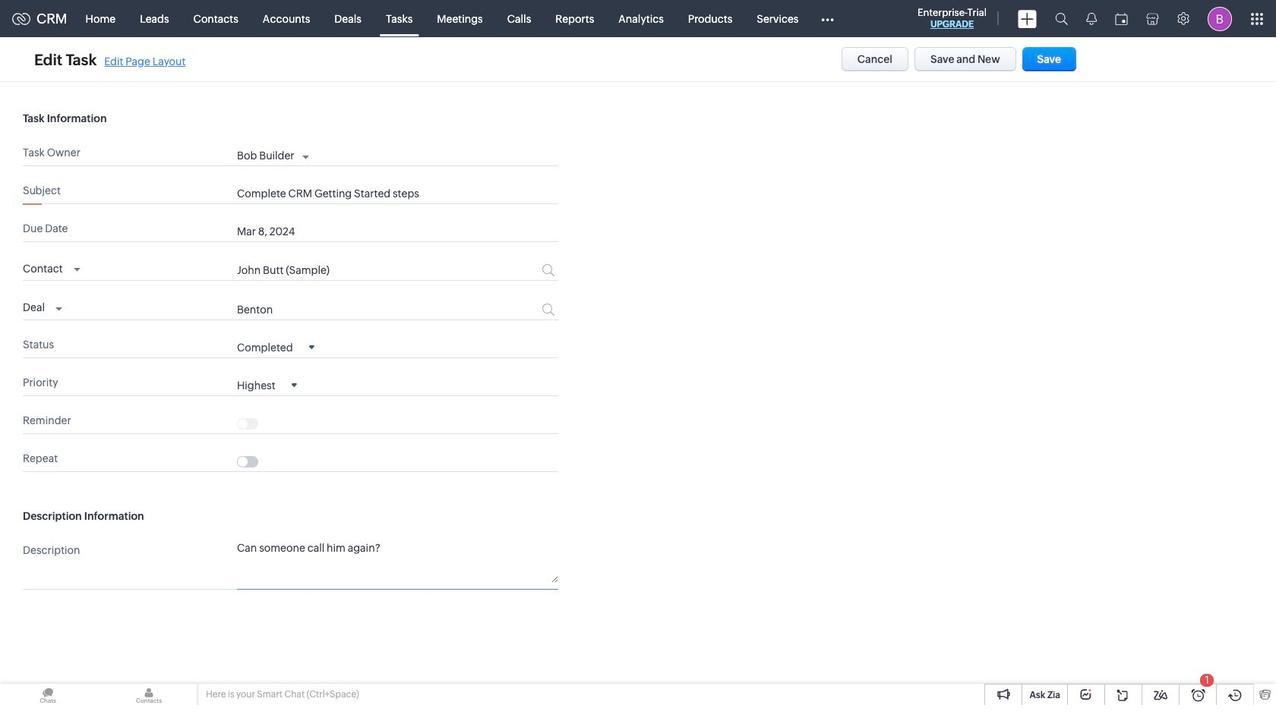 Task type: locate. For each thing, give the bounding box(es) containing it.
search element
[[1046, 0, 1077, 37]]

signals element
[[1077, 0, 1106, 37]]

profile element
[[1199, 0, 1241, 37]]

mmm d, yyyy text field
[[237, 226, 510, 238]]

None field
[[23, 259, 80, 277], [23, 298, 62, 316], [237, 341, 314, 354], [237, 379, 297, 392], [23, 259, 80, 277], [23, 298, 62, 316], [237, 341, 314, 354], [237, 379, 297, 392]]

None text field
[[237, 188, 558, 200], [237, 265, 484, 277], [237, 304, 484, 316], [237, 188, 558, 200], [237, 265, 484, 277], [237, 304, 484, 316]]

search image
[[1055, 12, 1068, 25]]

None text field
[[237, 541, 558, 583]]

profile image
[[1208, 6, 1232, 31]]

logo image
[[12, 13, 30, 25]]

None button
[[841, 47, 908, 71], [915, 47, 1016, 71], [1022, 47, 1076, 71], [841, 47, 908, 71], [915, 47, 1016, 71], [1022, 47, 1076, 71]]



Task type: describe. For each thing, give the bounding box(es) containing it.
signals image
[[1086, 12, 1097, 25]]

Other Modules field
[[811, 6, 843, 31]]

create menu element
[[1009, 0, 1046, 37]]

contacts image
[[101, 684, 197, 706]]

calendar image
[[1115, 13, 1128, 25]]

create menu image
[[1018, 9, 1037, 28]]

chats image
[[0, 684, 96, 706]]



Task type: vqa. For each thing, say whether or not it's contained in the screenshot.
Create Menu image
yes



